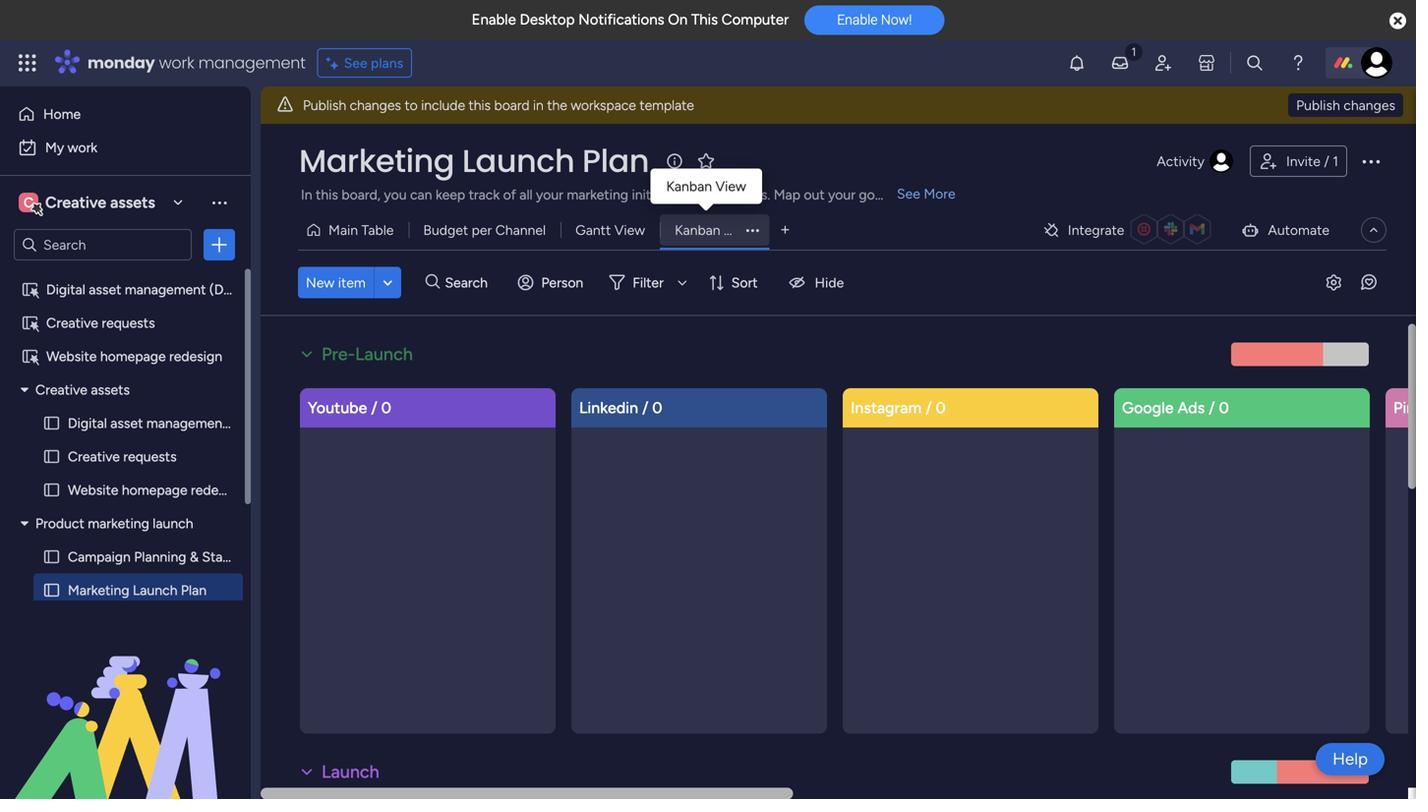 Task type: vqa. For each thing, say whether or not it's contained in the screenshot.
the topmost See
yes



Task type: describe. For each thing, give the bounding box(es) containing it.
new item
[[306, 274, 366, 291]]

sort
[[732, 274, 758, 291]]

1 image
[[1125, 40, 1143, 62]]

1 horizontal spatial options image
[[1359, 149, 1383, 173]]

invite
[[1286, 153, 1321, 170]]

notifications image
[[1067, 53, 1087, 73]]

enable for enable desktop notifications on this computer
[[472, 11, 516, 29]]

arrow down image
[[671, 271, 694, 294]]

workspace
[[571, 97, 636, 114]]

website for the public board under template workspace image corresponding to website homepage redesign
[[46, 348, 97, 365]]

board
[[494, 97, 530, 114]]

see plans button
[[317, 48, 412, 78]]

in
[[533, 97, 544, 114]]

filter button
[[601, 267, 694, 298]]

c
[[24, 194, 33, 211]]

asset for public board icon corresponding to digital asset management (dam)
[[110, 415, 143, 432]]

assets inside workspace selection element
[[110, 193, 155, 212]]

table
[[361, 222, 394, 239]]

Search in workspace field
[[41, 234, 164, 256]]

public board image for creative requests
[[42, 447, 61, 466]]

notifications
[[578, 11, 664, 29]]

template
[[640, 97, 694, 114]]

see more
[[897, 185, 956, 202]]

view down add to favorites image
[[715, 178, 746, 195]]

options image
[[739, 224, 767, 236]]

activity
[[1157, 153, 1205, 170]]

publish changes button
[[1288, 93, 1403, 117]]

0 vertical spatial digital
[[46, 281, 85, 298]]

filter
[[633, 274, 664, 291]]

help image
[[1288, 53, 1308, 73]]

integrate
[[1068, 222, 1125, 239]]

1 horizontal spatial marketing launch plan
[[299, 139, 649, 183]]

new item button
[[298, 267, 374, 298]]

gantt view button
[[561, 214, 660, 246]]

1 vertical spatial website homepage redesign
[[68, 482, 244, 499]]

publish for publish changes to include this board in the workspace template
[[303, 97, 346, 114]]

publish changes to include this board in the workspace template
[[303, 97, 694, 114]]

work for my
[[68, 139, 97, 156]]

management for public board icon corresponding to digital asset management (dam)
[[146, 415, 228, 432]]

0 vertical spatial creative requests
[[46, 315, 155, 331]]

activity button
[[1149, 146, 1242, 177]]

0 vertical spatial (dam)
[[209, 281, 249, 298]]

0 vertical spatial digital asset management (dam)
[[46, 281, 249, 298]]

0 vertical spatial marketing
[[299, 139, 454, 183]]

budget per channel
[[423, 222, 546, 239]]

plans
[[371, 55, 403, 71]]

see more link
[[895, 184, 958, 204]]

/ for youtube
[[371, 399, 377, 417]]

now!
[[881, 12, 912, 28]]

1 vertical spatial creative requests
[[68, 448, 177, 465]]

Marketing Launch Plan field
[[294, 139, 654, 183]]

show board description image
[[663, 151, 686, 171]]

linkedin / 0
[[579, 399, 662, 417]]

ads
[[1178, 399, 1205, 417]]

campaign planning & status
[[68, 549, 242, 566]]

1
[[1333, 153, 1339, 170]]

invite / 1 button
[[1250, 146, 1347, 177]]

enable now!
[[837, 12, 912, 28]]

launch
[[153, 515, 193, 532]]

channel
[[495, 222, 546, 239]]

add view image
[[781, 223, 789, 237]]

workspace options image
[[209, 193, 229, 212]]

pint
[[1394, 399, 1416, 417]]

/ for invite
[[1324, 153, 1329, 170]]

0 vertical spatial kanban view
[[666, 178, 746, 195]]

see more button
[[298, 183, 959, 207]]

my
[[45, 139, 64, 156]]

instagram / 0
[[851, 399, 946, 417]]

automate button
[[1233, 214, 1338, 246]]

home link
[[12, 98, 239, 130]]

on
[[668, 11, 688, 29]]

requests for creative requests's public board image
[[123, 448, 177, 465]]

enable desktop notifications on this computer
[[472, 11, 789, 29]]

status
[[202, 549, 242, 566]]

monday marketplace image
[[1197, 53, 1217, 73]]

caret down image for product marketing launch
[[21, 517, 29, 531]]

planning
[[134, 549, 186, 566]]

1 vertical spatial options image
[[209, 235, 229, 255]]

marketing
[[88, 515, 149, 532]]

work for monday
[[159, 52, 194, 74]]

pre-
[[322, 343, 355, 365]]

dapulse close image
[[1390, 11, 1406, 31]]

computer
[[722, 11, 789, 29]]

main table
[[328, 222, 394, 239]]

workspace selection element
[[19, 191, 158, 216]]

public board image for marketing launch plan
[[42, 581, 61, 600]]

1 vertical spatial (dam)
[[231, 415, 271, 432]]

asset for digital asset management (dam)'s the public board under template workspace image
[[89, 281, 121, 298]]

marketing launch plan inside list box
[[68, 582, 207, 599]]

public board under template workspace image for website homepage redesign
[[21, 347, 39, 366]]

select product image
[[18, 53, 37, 73]]

see for see more
[[897, 185, 920, 202]]

0 for youtube / 0
[[381, 399, 391, 417]]

enable now! button
[[805, 5, 945, 35]]

home option
[[12, 98, 239, 130]]

0 vertical spatial kanban
[[666, 178, 712, 195]]

/ right ads
[[1209, 399, 1215, 417]]

0 for linkedin / 0
[[652, 399, 662, 417]]

publish changes
[[1296, 97, 1396, 114]]

publish for publish changes
[[1296, 97, 1340, 114]]



Task type: locate. For each thing, give the bounding box(es) containing it.
kanban up arrow down 'image'
[[675, 222, 721, 239]]

publish down see plans button
[[303, 97, 346, 114]]

2 enable from the left
[[837, 12, 878, 28]]

1 horizontal spatial see
[[897, 185, 920, 202]]

monday work management
[[88, 52, 306, 74]]

1 horizontal spatial marketing
[[299, 139, 454, 183]]

requests
[[102, 315, 155, 331], [123, 448, 177, 465]]

1 publish from the left
[[303, 97, 346, 114]]

gantt
[[575, 222, 611, 239]]

kanban view
[[666, 178, 746, 195], [675, 222, 755, 239]]

view for gantt view button
[[614, 222, 645, 239]]

my work option
[[12, 132, 239, 163]]

see plans
[[344, 55, 403, 71]]

view down see more button
[[614, 222, 645, 239]]

1 horizontal spatial plan
[[582, 139, 649, 183]]

0 horizontal spatial enable
[[472, 11, 516, 29]]

row group containing youtube
[[296, 388, 1416, 734]]

public board image
[[42, 447, 61, 466], [42, 548, 61, 566]]

1 vertical spatial digital
[[68, 415, 107, 432]]

include
[[421, 97, 465, 114]]

collapse board header image
[[1366, 222, 1382, 238]]

0 vertical spatial redesign
[[169, 348, 222, 365]]

creative assets inside workspace selection element
[[45, 193, 155, 212]]

1 vertical spatial asset
[[110, 415, 143, 432]]

1 vertical spatial homepage
[[122, 482, 187, 499]]

this
[[691, 11, 718, 29]]

home
[[43, 106, 81, 122]]

caret down image for creative assets
[[21, 383, 29, 397]]

1 changes from the left
[[350, 97, 401, 114]]

0 horizontal spatial work
[[68, 139, 97, 156]]

0 horizontal spatial publish
[[303, 97, 346, 114]]

public board image for digital asset management (dam)
[[42, 414, 61, 433]]

1 vertical spatial see
[[897, 185, 920, 202]]

2 0 from the left
[[652, 399, 662, 417]]

0 vertical spatial website
[[46, 348, 97, 365]]

requests up launch
[[123, 448, 177, 465]]

1 vertical spatial marketing
[[68, 582, 129, 599]]

view left add view icon
[[724, 222, 755, 239]]

new
[[306, 274, 335, 291]]

marketing launch plan down campaign planning & status
[[68, 582, 207, 599]]

/ inside button
[[1324, 153, 1329, 170]]

0 right instagram
[[936, 399, 946, 417]]

website homepage redesign
[[46, 348, 222, 365], [68, 482, 244, 499]]

0 horizontal spatial plan
[[181, 582, 207, 599]]

0 right linkedin
[[652, 399, 662, 417]]

kanban view inside kanban view button
[[675, 222, 755, 239]]

per
[[472, 222, 492, 239]]

digital asset management (dam)
[[46, 281, 249, 298], [68, 415, 271, 432]]

person button
[[510, 267, 595, 298]]

campaign
[[68, 549, 131, 566]]

list box
[[0, 269, 271, 737]]

1 caret down image from the top
[[21, 383, 29, 397]]

1 vertical spatial public board under template workspace image
[[21, 314, 39, 332]]

enable for enable now!
[[837, 12, 878, 28]]

1 horizontal spatial enable
[[837, 12, 878, 28]]

homepage for the public board under template workspace image corresponding to website homepage redesign
[[100, 348, 166, 365]]

marketing down campaign
[[68, 582, 129, 599]]

1 vertical spatial requests
[[123, 448, 177, 465]]

public board image for campaign planning & status
[[42, 548, 61, 566]]

my work link
[[12, 132, 239, 163]]

launch inside list box
[[133, 582, 177, 599]]

work inside option
[[68, 139, 97, 156]]

gantt view
[[575, 222, 645, 239]]

enable left desktop
[[472, 11, 516, 29]]

more
[[924, 185, 956, 202]]

options image
[[1359, 149, 1383, 173], [209, 235, 229, 255]]

see for see plans
[[344, 55, 367, 71]]

/ for instagram
[[926, 399, 932, 417]]

0 vertical spatial public board image
[[42, 447, 61, 466]]

0 vertical spatial requests
[[102, 315, 155, 331]]

2 public board image from the top
[[42, 481, 61, 500]]

work right my
[[68, 139, 97, 156]]

(dam) left youtube
[[231, 415, 271, 432]]

0 vertical spatial plan
[[582, 139, 649, 183]]

(dam) down workspace options icon
[[209, 281, 249, 298]]

enable inside button
[[837, 12, 878, 28]]

automate
[[1268, 222, 1330, 239]]

1 vertical spatial marketing launch plan
[[68, 582, 207, 599]]

public board under template workspace image
[[21, 280, 39, 299], [21, 314, 39, 332], [21, 347, 39, 366]]

0 vertical spatial website homepage redesign
[[46, 348, 222, 365]]

homepage
[[100, 348, 166, 365], [122, 482, 187, 499]]

creative assets
[[45, 193, 155, 212], [35, 382, 130, 398]]

invite members image
[[1154, 53, 1173, 73]]

2 changes from the left
[[1344, 97, 1396, 114]]

1 vertical spatial digital asset management (dam)
[[68, 415, 271, 432]]

0 right youtube
[[381, 399, 391, 417]]

marketing inside list box
[[68, 582, 129, 599]]

creative assets inside list box
[[35, 382, 130, 398]]

0 vertical spatial work
[[159, 52, 194, 74]]

1 public board under template workspace image from the top
[[21, 280, 39, 299]]

kanban down the show board description icon
[[666, 178, 712, 195]]

assets
[[110, 193, 155, 212], [91, 382, 130, 398]]

marketing launch plan down this
[[299, 139, 649, 183]]

help
[[1333, 749, 1368, 770]]

0 vertical spatial asset
[[89, 281, 121, 298]]

john smith image
[[1361, 47, 1393, 79]]

management
[[198, 52, 306, 74], [125, 281, 206, 298], [146, 415, 228, 432]]

creative requests down search in workspace field
[[46, 315, 155, 331]]

public board under template workspace image for digital asset management (dam)
[[21, 280, 39, 299]]

publish down help "icon" at the top right
[[1296, 97, 1340, 114]]

0 horizontal spatial marketing
[[68, 582, 129, 599]]

0 horizontal spatial options image
[[209, 235, 229, 255]]

1 vertical spatial kanban
[[675, 222, 721, 239]]

redesign
[[169, 348, 222, 365], [191, 482, 244, 499]]

creative for creative requests's public board image
[[68, 448, 120, 465]]

options image right 1
[[1359, 149, 1383, 173]]

creative requests
[[46, 315, 155, 331], [68, 448, 177, 465]]

1 vertical spatial work
[[68, 139, 97, 156]]

requests for the public board under template workspace image related to creative requests
[[102, 315, 155, 331]]

hide
[[815, 274, 844, 291]]

view
[[715, 178, 746, 195], [614, 222, 645, 239], [724, 222, 755, 239]]

1 vertical spatial redesign
[[191, 482, 244, 499]]

plan down workspace
[[582, 139, 649, 183]]

product marketing launch
[[35, 515, 193, 532]]

1 horizontal spatial changes
[[1344, 97, 1396, 114]]

lottie animation image
[[0, 601, 251, 800]]

add to favorites image
[[696, 151, 716, 171]]

see left plans
[[344, 55, 367, 71]]

monday
[[88, 52, 155, 74]]

0 vertical spatial public board under template workspace image
[[21, 280, 39, 299]]

creative for the public board under template workspace image related to creative requests
[[46, 315, 98, 331]]

4 0 from the left
[[1219, 399, 1229, 417]]

youtube / 0
[[308, 399, 391, 417]]

the
[[547, 97, 567, 114]]

0 vertical spatial see
[[344, 55, 367, 71]]

my work
[[45, 139, 97, 156]]

marketing down to
[[299, 139, 454, 183]]

this
[[469, 97, 491, 114]]

main
[[328, 222, 358, 239]]

public board under template workspace image for creative requests
[[21, 314, 39, 332]]

1 vertical spatial creative assets
[[35, 382, 130, 398]]

update feed image
[[1110, 53, 1130, 73]]

1 vertical spatial public board image
[[42, 548, 61, 566]]

public board image
[[42, 414, 61, 433], [42, 481, 61, 500], [42, 581, 61, 600]]

0 vertical spatial options image
[[1359, 149, 1383, 173]]

options image down workspace options icon
[[209, 235, 229, 255]]

redesign for website homepage redesign's public board icon
[[191, 482, 244, 499]]

plan
[[582, 139, 649, 183], [181, 582, 207, 599]]

changes inside 'button'
[[1344, 97, 1396, 114]]

1 public board image from the top
[[42, 447, 61, 466]]

changes
[[350, 97, 401, 114], [1344, 97, 1396, 114]]

1 vertical spatial plan
[[181, 582, 207, 599]]

plan down &
[[181, 582, 207, 599]]

3 public board under template workspace image from the top
[[21, 347, 39, 366]]

list box containing digital asset management (dam)
[[0, 269, 271, 737]]

desktop
[[520, 11, 575, 29]]

1 horizontal spatial publish
[[1296, 97, 1340, 114]]

product
[[35, 515, 84, 532]]

public board image up product
[[42, 447, 61, 466]]

row group
[[296, 388, 1416, 734]]

1 vertical spatial caret down image
[[21, 517, 29, 531]]

digital
[[46, 281, 85, 298], [68, 415, 107, 432]]

1 vertical spatial management
[[125, 281, 206, 298]]

invite / 1
[[1286, 153, 1339, 170]]

Search field
[[440, 269, 499, 296]]

0 vertical spatial public board image
[[42, 414, 61, 433]]

&
[[190, 549, 199, 566]]

enable left now!
[[837, 12, 878, 28]]

3 0 from the left
[[936, 399, 946, 417]]

hide button
[[776, 267, 856, 298]]

0 vertical spatial management
[[198, 52, 306, 74]]

kanban
[[666, 178, 712, 195], [675, 222, 721, 239]]

2 vertical spatial public board under template workspace image
[[21, 347, 39, 366]]

2 vertical spatial public board image
[[42, 581, 61, 600]]

management for digital asset management (dam)'s the public board under template workspace image
[[125, 281, 206, 298]]

0 right ads
[[1219, 399, 1229, 417]]

2 public board image from the top
[[42, 548, 61, 566]]

pre-launch
[[322, 343, 413, 365]]

(dam)
[[209, 281, 249, 298], [231, 415, 271, 432]]

0 vertical spatial assets
[[110, 193, 155, 212]]

work right monday
[[159, 52, 194, 74]]

kanban view button
[[660, 214, 770, 246]]

view for kanban view button
[[724, 222, 755, 239]]

creative for workspace image
[[45, 193, 106, 212]]

1 0 from the left
[[381, 399, 391, 417]]

instagram
[[851, 399, 922, 417]]

publish inside 'button'
[[1296, 97, 1340, 114]]

1 horizontal spatial work
[[159, 52, 194, 74]]

0 horizontal spatial changes
[[350, 97, 401, 114]]

youtube
[[308, 399, 367, 417]]

budget per channel button
[[409, 214, 561, 246]]

2 public board under template workspace image from the top
[[21, 314, 39, 332]]

caret down image
[[21, 383, 29, 397], [21, 517, 29, 531]]

0 vertical spatial homepage
[[100, 348, 166, 365]]

changes down the john smith icon
[[1344, 97, 1396, 114]]

option
[[0, 272, 251, 276]]

0 vertical spatial creative assets
[[45, 193, 155, 212]]

lottie animation element
[[0, 601, 251, 800]]

google ads / 0
[[1122, 399, 1229, 417]]

changes for publish changes to include this board in the workspace template
[[350, 97, 401, 114]]

creative requests up marketing
[[68, 448, 177, 465]]

2 publish from the left
[[1296, 97, 1340, 114]]

linkedin
[[579, 399, 638, 417]]

changes for publish changes
[[1344, 97, 1396, 114]]

/ right instagram
[[926, 399, 932, 417]]

2 vertical spatial management
[[146, 415, 228, 432]]

to
[[405, 97, 418, 114]]

1 vertical spatial website
[[68, 482, 118, 499]]

redesign for the public board under template workspace image corresponding to website homepage redesign
[[169, 348, 222, 365]]

workspace image
[[19, 192, 38, 213]]

/ right linkedin
[[642, 399, 649, 417]]

0 horizontal spatial see
[[344, 55, 367, 71]]

/ for linkedin
[[642, 399, 649, 417]]

/ left 1
[[1324, 153, 1329, 170]]

0 vertical spatial caret down image
[[21, 383, 29, 397]]

kanban inside button
[[675, 222, 721, 239]]

v2 search image
[[426, 271, 440, 294]]

angle down image
[[383, 275, 393, 290]]

main table button
[[298, 214, 409, 246]]

see left more on the right top of the page
[[897, 185, 920, 202]]

public board image for website homepage redesign
[[42, 481, 61, 500]]

requests down search in workspace field
[[102, 315, 155, 331]]

changes left to
[[350, 97, 401, 114]]

kanban view up the sort popup button
[[675, 222, 755, 239]]

1 vertical spatial public board image
[[42, 481, 61, 500]]

1 vertical spatial assets
[[91, 382, 130, 398]]

search everything image
[[1245, 53, 1265, 73]]

help button
[[1316, 744, 1385, 776]]

sort button
[[700, 267, 770, 298]]

2 caret down image from the top
[[21, 517, 29, 531]]

assets inside list box
[[91, 382, 130, 398]]

website for website homepage redesign's public board icon
[[68, 482, 118, 499]]

integrate button
[[1035, 209, 1225, 251]]

creative inside workspace selection element
[[45, 193, 106, 212]]

1 enable from the left
[[472, 11, 516, 29]]

budget
[[423, 222, 468, 239]]

website
[[46, 348, 97, 365], [68, 482, 118, 499]]

publish
[[303, 97, 346, 114], [1296, 97, 1340, 114]]

1 vertical spatial kanban view
[[675, 222, 755, 239]]

3 public board image from the top
[[42, 581, 61, 600]]

item
[[338, 274, 366, 291]]

0 for instagram / 0
[[936, 399, 946, 417]]

0 horizontal spatial marketing launch plan
[[68, 582, 207, 599]]

/ right youtube
[[371, 399, 377, 417]]

1 public board image from the top
[[42, 414, 61, 433]]

homepage for website homepage redesign's public board icon
[[122, 482, 187, 499]]

public board image down product
[[42, 548, 61, 566]]

enable
[[472, 11, 516, 29], [837, 12, 878, 28]]

creative
[[45, 193, 106, 212], [46, 315, 98, 331], [35, 382, 87, 398], [68, 448, 120, 465]]

work
[[159, 52, 194, 74], [68, 139, 97, 156]]

google
[[1122, 399, 1174, 417]]

0 vertical spatial marketing launch plan
[[299, 139, 649, 183]]

see
[[344, 55, 367, 71], [897, 185, 920, 202]]

person
[[541, 274, 583, 291]]

kanban view down add to favorites image
[[666, 178, 746, 195]]



